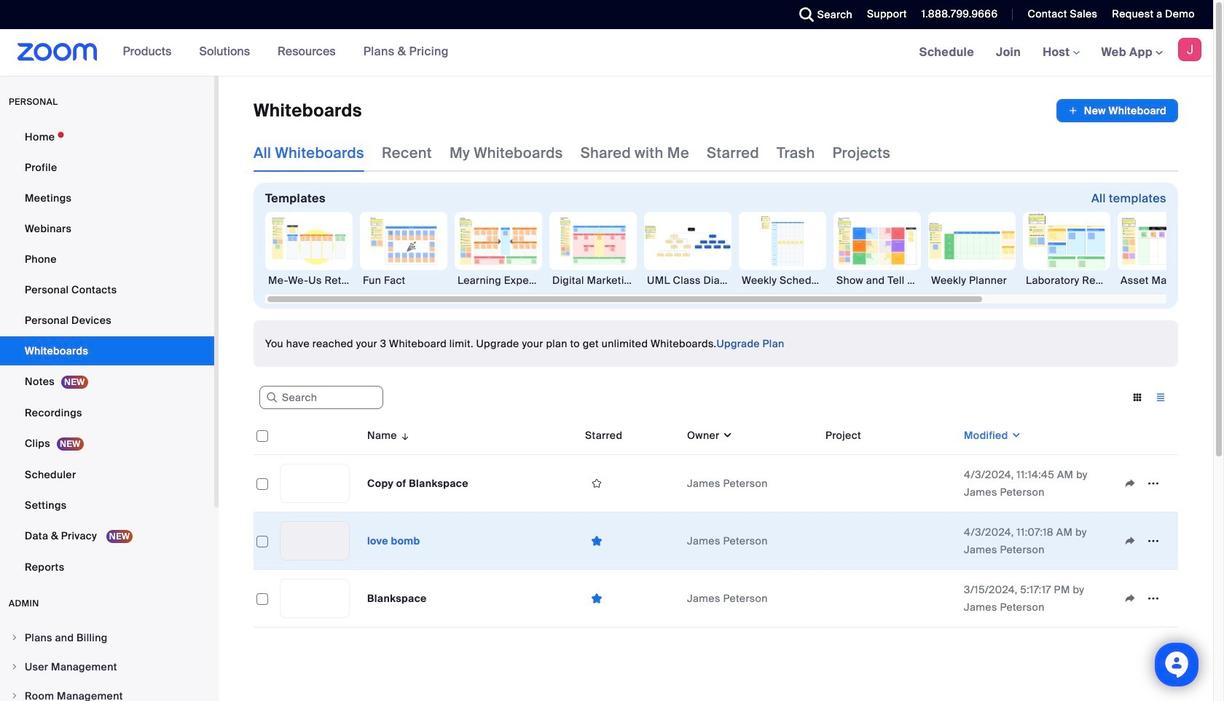 Task type: vqa. For each thing, say whether or not it's contained in the screenshot.
bottommost Today
no



Task type: describe. For each thing, give the bounding box(es) containing it.
weekly schedule element
[[739, 273, 826, 288]]

thumbnail of blankspace image
[[281, 580, 349, 618]]

cell for more options for blankspace icon's share icon
[[820, 570, 958, 628]]

share image for "more options for copy of blankspace" icon
[[1118, 477, 1142, 490]]

cell for share icon corresponding to "more options for copy of blankspace" icon
[[820, 455, 958, 513]]

cell for share image
[[820, 513, 958, 570]]

profile picture image
[[1178, 38, 1201, 61]]

arrow down image
[[397, 427, 410, 444]]

love bomb, modified at apr 03, 2024 by james peterson, link image
[[280, 522, 350, 561]]

weekly planner element
[[928, 273, 1016, 288]]

share image for more options for blankspace icon
[[1118, 592, 1142, 605]]

love bomb element
[[367, 535, 420, 548]]

personal menu menu
[[0, 122, 214, 584]]

click to unstar the whiteboard blankspace image
[[585, 592, 608, 606]]

share image
[[1118, 535, 1142, 548]]

2 right image from the top
[[10, 663, 19, 672]]

admin menu menu
[[0, 624, 214, 702]]

2 menu item from the top
[[0, 654, 214, 681]]

add image
[[1068, 103, 1078, 118]]

learning experience canvas element
[[455, 273, 542, 288]]

meetings navigation
[[908, 29, 1213, 77]]

uml class diagram element
[[644, 273, 731, 288]]

thumbnail of copy of blankspace image
[[281, 465, 349, 503]]

asset management element
[[1118, 273, 1205, 288]]

3 right image from the top
[[10, 692, 19, 701]]



Task type: locate. For each thing, give the bounding box(es) containing it.
fun fact element
[[360, 273, 447, 288]]

0 vertical spatial share image
[[1118, 477, 1142, 490]]

share image down share image
[[1118, 592, 1142, 605]]

copy of blankspace element
[[367, 477, 468, 490]]

1 menu item from the top
[[0, 624, 214, 652]]

right image
[[10, 634, 19, 643], [10, 663, 19, 672], [10, 692, 19, 701]]

1 vertical spatial menu item
[[0, 654, 214, 681]]

blankspace element
[[367, 592, 427, 605]]

application
[[1056, 99, 1178, 122], [254, 417, 1189, 639], [585, 473, 675, 495], [1118, 473, 1172, 495], [585, 530, 675, 553], [1118, 530, 1172, 552], [1118, 588, 1172, 610]]

1 vertical spatial right image
[[10, 663, 19, 672]]

more options for love bomb image
[[1142, 535, 1165, 548]]

banner
[[0, 29, 1213, 77]]

2 vertical spatial menu item
[[0, 683, 214, 702]]

digital marketing canvas element
[[549, 273, 637, 288]]

2 vertical spatial right image
[[10, 692, 19, 701]]

1 vertical spatial share image
[[1118, 592, 1142, 605]]

share image up share image
[[1118, 477, 1142, 490]]

more options for copy of blankspace image
[[1142, 477, 1165, 490]]

me-we-us retrospective element
[[265, 273, 353, 288]]

1 right image from the top
[[10, 634, 19, 643]]

3 menu item from the top
[[0, 683, 214, 702]]

0 vertical spatial right image
[[10, 634, 19, 643]]

down image
[[1008, 428, 1022, 443]]

grid mode, not selected image
[[1126, 391, 1149, 404]]

1 share image from the top
[[1118, 477, 1142, 490]]

list mode, selected image
[[1149, 391, 1172, 404]]

Search text field
[[259, 386, 383, 410]]

menu item
[[0, 624, 214, 652], [0, 654, 214, 681], [0, 683, 214, 702]]

2 share image from the top
[[1118, 592, 1142, 605]]

2 cell from the top
[[820, 513, 958, 570]]

zoom logo image
[[17, 43, 97, 61]]

cell
[[820, 455, 958, 513], [820, 513, 958, 570], [820, 570, 958, 628]]

3 cell from the top
[[820, 570, 958, 628]]

product information navigation
[[112, 29, 460, 76]]

thumbnail of love bomb image
[[281, 522, 349, 560]]

1 cell from the top
[[820, 455, 958, 513]]

more options for blankspace image
[[1142, 592, 1165, 605]]

0 vertical spatial menu item
[[0, 624, 214, 652]]

show and tell with a twist element
[[833, 273, 921, 288]]

tabs of all whiteboard page tab list
[[254, 134, 890, 172]]

share image
[[1118, 477, 1142, 490], [1118, 592, 1142, 605]]

laboratory report element
[[1023, 273, 1110, 288]]



